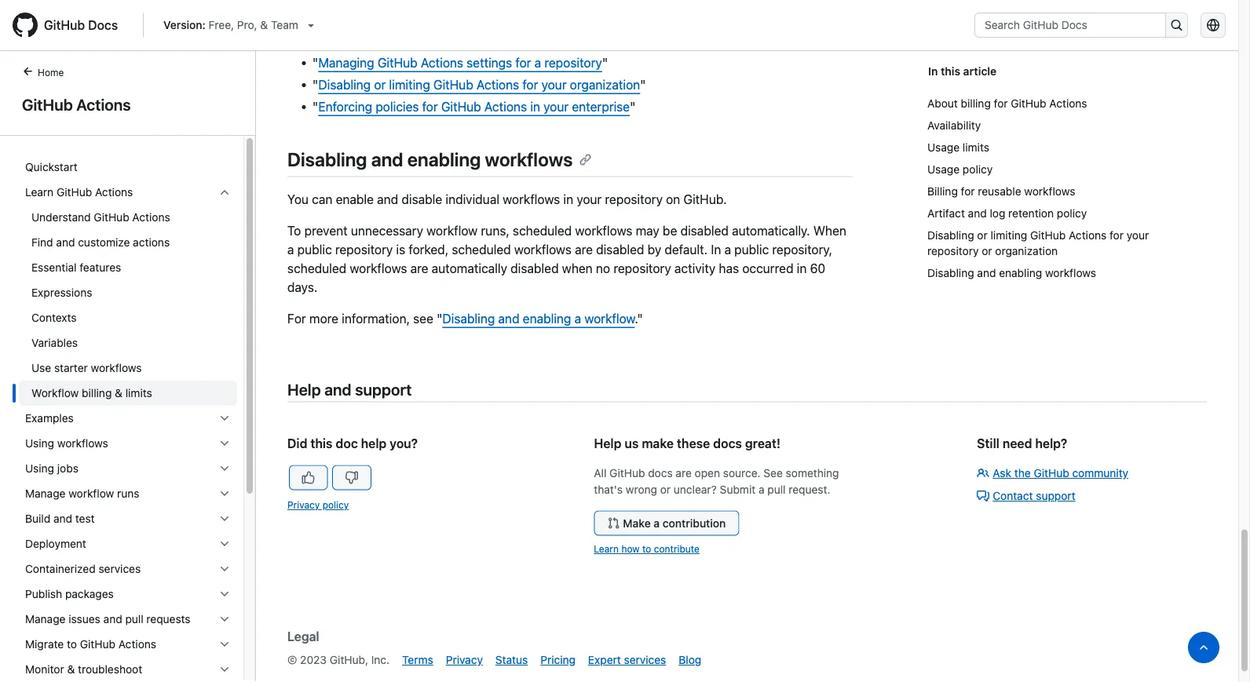 Task type: locate. For each thing, give the bounding box(es) containing it.
log
[[990, 207, 1005, 220]]

actions down artifact and log retention policy link
[[1069, 229, 1107, 242]]

1 vertical spatial help
[[594, 436, 621, 451]]

0 horizontal spatial docs
[[648, 467, 673, 480]]

2 using from the top
[[25, 462, 54, 475]]

1 vertical spatial limits
[[125, 387, 152, 400]]

containerized
[[25, 563, 96, 576]]

3 sc 9kayk9 0 image from the top
[[218, 513, 231, 525]]

0 horizontal spatial support
[[355, 381, 412, 399]]

privacy for privacy policy
[[287, 500, 320, 511]]

0 horizontal spatial workflow
[[69, 487, 114, 500]]

help left us
[[594, 436, 621, 451]]

1 vertical spatial for
[[287, 312, 306, 326]]

terms
[[402, 654, 433, 667]]

scheduled up the days.
[[287, 261, 346, 276]]

5 sc 9kayk9 0 image from the top
[[218, 588, 231, 601]]

0 horizontal spatial limits
[[125, 387, 152, 400]]

pricing link
[[540, 654, 576, 667]]

expressions
[[31, 286, 92, 299]]

are up unclear?
[[676, 467, 692, 480]]

0 vertical spatial scheduled
[[513, 224, 572, 238]]

docs up source.
[[713, 436, 742, 451]]

about billing for github actions
[[927, 97, 1087, 110]]

help for help and support
[[287, 381, 321, 399]]

1 horizontal spatial limiting
[[991, 229, 1027, 242]]

1 vertical spatial manage
[[25, 613, 66, 626]]

to right how
[[642, 544, 651, 555]]

sc 9kayk9 0 image for migrate to github actions
[[218, 638, 231, 651]]

" managing github actions settings for a repository " " disabling or limiting github actions for your organization " " enforcing policies for github actions in your enterprise "
[[313, 55, 646, 114]]

this for did
[[310, 436, 333, 451]]

request.
[[789, 484, 830, 497]]

1 manage from the top
[[25, 487, 66, 500]]

pull down see
[[767, 484, 786, 497]]

0 vertical spatial privacy
[[287, 500, 320, 511]]

expressions link
[[19, 280, 237, 305]]

1 vertical spatial learn
[[594, 544, 619, 555]]

workflow
[[426, 224, 478, 238], [584, 312, 635, 326], [69, 487, 114, 500]]

contexts
[[31, 311, 77, 324]]

0 vertical spatial this
[[941, 65, 960, 78]]

disabled
[[680, 224, 729, 238], [596, 242, 644, 257], [511, 261, 559, 276]]

1 learn github actions element from the top
[[13, 180, 243, 406]]

limiting up the policies
[[389, 77, 430, 92]]

1 using from the top
[[25, 437, 54, 450]]

using inside dropdown button
[[25, 462, 54, 475]]

privacy for privacy
[[446, 654, 483, 667]]

use
[[31, 362, 51, 375]]

enabling down disabling or limiting github actions for your repository or organization
[[999, 267, 1042, 280]]

github actions
[[22, 95, 131, 113]]

1 horizontal spatial billing
[[961, 97, 991, 110]]

0 vertical spatial limiting
[[389, 77, 430, 92]]

2 vertical spatial in
[[797, 261, 807, 276]]

in up the to prevent unnecessary workflow runs, scheduled workflows may be disabled automatically. when a public repository is forked, scheduled workflows are disabled by default. in a public repository, scheduled workflows are automatically disabled when no repository activity has occurred in 60 days.
[[563, 192, 573, 207]]

pull down the publish packages dropdown button
[[125, 613, 143, 626]]

limits inside "github actions" element
[[125, 387, 152, 400]]

1 horizontal spatial policy
[[963, 163, 993, 176]]

billing up availability
[[961, 97, 991, 110]]

services right expert
[[624, 654, 666, 667]]

0 horizontal spatial to
[[67, 638, 77, 651]]

github up availability link
[[1011, 97, 1046, 110]]

5 sc 9kayk9 0 image from the top
[[218, 613, 231, 626]]

your inside disabling or limiting github actions for your repository or organization
[[1127, 229, 1149, 242]]

0 vertical spatial in
[[530, 99, 540, 114]]

2 horizontal spatial are
[[676, 467, 692, 480]]

learn github actions element containing understand github actions
[[13, 205, 243, 406]]

1 more from the top
[[309, 24, 338, 39]]

scheduled
[[513, 224, 572, 238], [452, 242, 511, 257], [287, 261, 346, 276]]

in this article element
[[928, 64, 1207, 80]]

pull inside all github docs are open source. see something that's wrong or unclear? submit a pull request.
[[767, 484, 786, 497]]

actions down the see:
[[421, 55, 463, 70]]

sc 9kayk9 0 image inside using jobs dropdown button
[[218, 462, 231, 475]]

essential
[[31, 261, 77, 274]]

policy down doc
[[322, 500, 349, 511]]

0 vertical spatial disabling and enabling workflows link
[[287, 148, 592, 170]]

actions up actions
[[132, 211, 170, 224]]

manage down using jobs on the bottom of the page
[[25, 487, 66, 500]]

1 sc 9kayk9 0 image from the top
[[218, 412, 231, 425]]

0 vertical spatial for
[[287, 24, 306, 39]]

in down 'disabling or limiting github actions for your organization' link
[[530, 99, 540, 114]]

pull
[[767, 484, 786, 497], [125, 613, 143, 626]]

learn for learn github actions
[[25, 186, 54, 199]]

1 horizontal spatial disabled
[[596, 242, 644, 257]]

has
[[719, 261, 739, 276]]

understand github actions link
[[19, 205, 237, 230]]

workflows up when
[[514, 242, 572, 257]]

0 horizontal spatial help
[[287, 381, 321, 399]]

sc 9kayk9 0 image inside the publish packages dropdown button
[[218, 588, 231, 601]]

2 sc 9kayk9 0 image from the top
[[218, 437, 231, 450]]

sc 9kayk9 0 image inside using workflows dropdown button
[[218, 437, 231, 450]]

a
[[534, 55, 541, 70], [287, 242, 294, 257], [724, 242, 731, 257], [574, 312, 581, 326], [759, 484, 764, 497], [654, 517, 660, 530]]

0 horizontal spatial scheduled
[[287, 261, 346, 276]]

contact support link
[[977, 490, 1075, 503]]

1 vertical spatial privacy
[[446, 654, 483, 667]]

workflow up test
[[69, 487, 114, 500]]

sc 9kayk9 0 image inside containerized services dropdown button
[[218, 563, 231, 576]]

github inside "link"
[[94, 211, 129, 224]]

sc 9kayk9 0 image
[[218, 412, 231, 425], [218, 437, 231, 450], [218, 488, 231, 500], [218, 563, 231, 576], [218, 613, 231, 626], [218, 638, 231, 651], [218, 664, 231, 676]]

2 vertical spatial enabling
[[523, 312, 571, 326]]

public
[[297, 242, 332, 257], [734, 242, 769, 257]]

scheduled right runs,
[[513, 224, 572, 238]]

0 vertical spatial disabling and enabling workflows
[[287, 148, 573, 170]]

& down the use starter workflows 'link'
[[115, 387, 122, 400]]

blog
[[679, 654, 701, 667]]

repository inside disabling or limiting github actions for your repository or organization
[[927, 245, 979, 258]]

sc 9kayk9 0 image inside manage issues and pull requests dropdown button
[[218, 613, 231, 626]]

a down when
[[574, 312, 581, 326]]

enabling up the disable on the left
[[407, 148, 481, 170]]

a down see
[[759, 484, 764, 497]]

is
[[396, 242, 405, 257]]

limits up usage policy
[[963, 141, 989, 154]]

2 horizontal spatial enabling
[[999, 267, 1042, 280]]

can
[[312, 192, 332, 207]]

wrong
[[626, 484, 657, 497]]

1 vertical spatial this
[[310, 436, 333, 451]]

using down the examples
[[25, 437, 54, 450]]

learn github actions element
[[13, 180, 243, 406], [13, 205, 243, 406]]

to
[[287, 224, 301, 238]]

1 for from the top
[[287, 24, 306, 39]]

prevent
[[304, 224, 348, 238]]

that's
[[594, 484, 623, 497]]

actions down the home link
[[76, 95, 131, 113]]

1 horizontal spatial support
[[1036, 490, 1075, 503]]

or down 'log' at the top right of page
[[982, 245, 992, 258]]

help for help us make these docs great!
[[594, 436, 621, 451]]

2 learn github actions element from the top
[[13, 205, 243, 406]]

1 sc 9kayk9 0 image from the top
[[218, 186, 231, 199]]

1 vertical spatial information,
[[342, 312, 410, 326]]

0 vertical spatial organization
[[570, 77, 640, 92]]

disabling and enabling workflows up the disable on the left
[[287, 148, 573, 170]]

0 vertical spatial workflow
[[426, 224, 478, 238]]

sc 9kayk9 0 image inside migrate to github actions dropdown button
[[218, 638, 231, 651]]

learn for learn how to contribute
[[594, 544, 619, 555]]

1 vertical spatial enabling
[[999, 267, 1042, 280]]

disabled up no
[[596, 242, 644, 257]]

github down artifact and log retention policy link
[[1030, 229, 1066, 242]]

using workflows
[[25, 437, 108, 450]]

sc 9kayk9 0 image for using workflows
[[218, 437, 231, 450]]

& inside monitor & troubleshoot dropdown button
[[67, 663, 75, 676]]

migrate to github actions button
[[19, 632, 237, 657]]

0 vertical spatial information,
[[342, 24, 410, 39]]

0 vertical spatial billing
[[961, 97, 991, 110]]

0 horizontal spatial services
[[99, 563, 141, 576]]

sc 9kayk9 0 image for and
[[218, 513, 231, 525]]

1 vertical spatial organization
[[995, 245, 1058, 258]]

0 vertical spatial usage
[[927, 141, 960, 154]]

make a contribution
[[623, 517, 726, 530]]

2 vertical spatial policy
[[322, 500, 349, 511]]

when
[[813, 224, 846, 238]]

billing inside "github actions" element
[[82, 387, 112, 400]]

limiting
[[389, 77, 430, 92], [991, 229, 1027, 242]]

0 horizontal spatial in
[[530, 99, 540, 114]]

issues
[[69, 613, 100, 626]]

workflows up no
[[575, 224, 632, 238]]

2 for from the top
[[287, 312, 306, 326]]

more for for more information, see " disabling and enabling a workflow ."
[[309, 312, 338, 326]]

billing
[[961, 97, 991, 110], [82, 387, 112, 400]]

disabling or limiting github actions for your repository or organization link
[[927, 225, 1201, 262]]

actions
[[421, 55, 463, 70], [477, 77, 519, 92], [76, 95, 131, 113], [1049, 97, 1087, 110], [484, 99, 527, 114], [95, 186, 133, 199], [132, 211, 170, 224], [1069, 229, 1107, 242], [118, 638, 156, 651]]

workflows up you can enable and disable individual workflows in your repository on github. at the top of the page
[[485, 148, 573, 170]]

in left 60
[[797, 261, 807, 276]]

1 vertical spatial usage
[[927, 163, 960, 176]]

support up help at bottom
[[355, 381, 412, 399]]

0 horizontal spatial public
[[297, 242, 332, 257]]

organization down retention on the right of the page
[[995, 245, 1058, 258]]

0 vertical spatial to
[[642, 544, 651, 555]]

deployment
[[25, 537, 86, 550]]

learn inside dropdown button
[[25, 186, 54, 199]]

select language: current language is english image
[[1207, 19, 1219, 31]]

github down the home link
[[22, 95, 73, 113]]

are up when
[[575, 242, 593, 257]]

2 vertical spatial scheduled
[[287, 261, 346, 276]]

0 horizontal spatial organization
[[570, 77, 640, 92]]

0 vertical spatial disabled
[[680, 224, 729, 238]]

7 sc 9kayk9 0 image from the top
[[218, 664, 231, 676]]

are inside all github docs are open source. see something that's wrong or unclear? submit a pull request.
[[676, 467, 692, 480]]

learn
[[25, 186, 54, 199], [594, 544, 619, 555]]

organization up enterprise
[[570, 77, 640, 92]]

1 vertical spatial scheduled
[[452, 242, 511, 257]]

scroll to top image
[[1197, 642, 1210, 654]]

you
[[287, 192, 309, 207]]

workflow inside "manage workflow runs" dropdown button
[[69, 487, 114, 500]]

public down prevent
[[297, 242, 332, 257]]

2 vertical spatial are
[[676, 467, 692, 480]]

limiting inside disabling or limiting github actions for your repository or organization
[[991, 229, 1027, 242]]

1 horizontal spatial services
[[624, 654, 666, 667]]

actions inside 'link'
[[76, 95, 131, 113]]

None search field
[[974, 13, 1188, 38]]

for right pro,
[[287, 24, 306, 39]]

0 horizontal spatial privacy
[[287, 500, 320, 511]]

ask the github community link
[[977, 467, 1128, 480]]

1 horizontal spatial in
[[928, 65, 938, 78]]

1 vertical spatial disabling and enabling workflows
[[927, 267, 1096, 280]]

1 vertical spatial services
[[624, 654, 666, 667]]

public up occurred
[[734, 242, 769, 257]]

workflows up jobs
[[57, 437, 108, 450]]

0 horizontal spatial this
[[310, 436, 333, 451]]

repository down artifact
[[927, 245, 979, 258]]

1 horizontal spatial this
[[941, 65, 960, 78]]

2 horizontal spatial in
[[797, 261, 807, 276]]

availability
[[927, 119, 981, 132]]

0 horizontal spatial disabled
[[511, 261, 559, 276]]

privacy
[[287, 500, 320, 511], [446, 654, 483, 667]]

using jobs
[[25, 462, 78, 475]]

disabling or limiting github actions for your repository or organization
[[927, 229, 1149, 258]]

services down deployment dropdown button
[[99, 563, 141, 576]]

0 horizontal spatial &
[[67, 663, 75, 676]]

1 vertical spatial workflow
[[584, 312, 635, 326]]

home
[[38, 67, 64, 78]]

1 horizontal spatial pull
[[767, 484, 786, 497]]

usage
[[927, 141, 960, 154], [927, 163, 960, 176]]

support
[[355, 381, 412, 399], [1036, 490, 1075, 503]]

actions down 'disabling or limiting github actions for your organization' link
[[484, 99, 527, 114]]

forked,
[[409, 242, 449, 257]]

1 horizontal spatial are
[[575, 242, 593, 257]]

0 vertical spatial are
[[575, 242, 593, 257]]

docs
[[713, 436, 742, 451], [648, 467, 673, 480]]

you?
[[390, 436, 418, 451]]

learn down "quickstart"
[[25, 186, 54, 199]]

policies
[[376, 99, 419, 114]]

1 horizontal spatial &
[[115, 387, 122, 400]]

privacy policy link
[[287, 500, 349, 511]]

github up customize
[[94, 211, 129, 224]]

and left test
[[53, 512, 72, 525]]

more down the days.
[[309, 312, 338, 326]]

1 horizontal spatial privacy
[[446, 654, 483, 667]]

sc 9kayk9 0 image for manage workflow runs
[[218, 488, 231, 500]]

limiting down artifact and log retention policy
[[991, 229, 1027, 242]]

2 usage from the top
[[927, 163, 960, 176]]

1 horizontal spatial to
[[642, 544, 651, 555]]

disabling inside disabling or limiting github actions for your repository or organization
[[927, 229, 974, 242]]

0 horizontal spatial enabling
[[407, 148, 481, 170]]

0 horizontal spatial in
[[711, 242, 721, 257]]

services for containerized services
[[99, 563, 141, 576]]

disabling and enabling workflows down disabling or limiting github actions for your repository or organization
[[927, 267, 1096, 280]]

or up the policies
[[374, 77, 386, 92]]

1 horizontal spatial learn
[[594, 544, 619, 555]]

manage for manage workflow runs
[[25, 487, 66, 500]]

2 information, from the top
[[342, 312, 410, 326]]

2 vertical spatial &
[[67, 663, 75, 676]]

3 sc 9kayk9 0 image from the top
[[218, 488, 231, 500]]

services for expert services
[[624, 654, 666, 667]]

repository up enterprise
[[544, 55, 602, 70]]

0 vertical spatial pull
[[767, 484, 786, 497]]

requests
[[146, 613, 190, 626]]

manage
[[25, 487, 66, 500], [25, 613, 66, 626]]

see
[[764, 467, 783, 480]]

actions
[[133, 236, 170, 249]]

this for in
[[941, 65, 960, 78]]

4 sc 9kayk9 0 image from the top
[[218, 563, 231, 576]]

disabled up default.
[[680, 224, 729, 238]]

disabled left when
[[511, 261, 559, 276]]

1 vertical spatial in
[[711, 242, 721, 257]]

billing for reusable workflows
[[927, 185, 1075, 198]]

to inside dropdown button
[[67, 638, 77, 651]]

workflow up forked,
[[426, 224, 478, 238]]

1 vertical spatial docs
[[648, 467, 673, 480]]

to prevent unnecessary workflow runs, scheduled workflows may be disabled automatically. when a public repository is forked, scheduled workflows are disabled by default. in a public repository, scheduled workflows are automatically disabled when no repository activity has occurred in 60 days.
[[287, 224, 846, 295]]

github actions element
[[0, 64, 256, 682]]

workflows inside dropdown button
[[57, 437, 108, 450]]

organization
[[570, 77, 640, 92], [995, 245, 1058, 258]]

1 vertical spatial billing
[[82, 387, 112, 400]]

0 vertical spatial learn
[[25, 186, 54, 199]]

4 sc 9kayk9 0 image from the top
[[218, 538, 231, 550]]

0 vertical spatial help
[[287, 381, 321, 399]]

& right pro,
[[260, 18, 268, 31]]

1 vertical spatial &
[[115, 387, 122, 400]]

github inside 'link'
[[22, 95, 73, 113]]

usage policy
[[927, 163, 993, 176]]

learn left how
[[594, 544, 619, 555]]

sc 9kayk9 0 image inside monitor & troubleshoot dropdown button
[[218, 664, 231, 676]]

or right wrong at the right of page
[[660, 484, 671, 497]]

a right make
[[654, 517, 660, 530]]

tooltip
[[1188, 632, 1219, 664]]

monitor & troubleshoot button
[[19, 657, 237, 682]]

sc 9kayk9 0 image
[[218, 186, 231, 199], [218, 462, 231, 475], [218, 513, 231, 525], [218, 538, 231, 550], [218, 588, 231, 601]]

docs up wrong at the right of page
[[648, 467, 673, 480]]

workflows
[[485, 148, 573, 170], [1024, 185, 1075, 198], [503, 192, 560, 207], [575, 224, 632, 238], [514, 242, 572, 257], [350, 261, 407, 276], [1045, 267, 1096, 280], [91, 362, 142, 375], [57, 437, 108, 450]]

0 vertical spatial services
[[99, 563, 141, 576]]

1 horizontal spatial scheduled
[[452, 242, 511, 257]]

for down usage policy
[[961, 185, 975, 198]]

sc 9kayk9 0 image inside deployment dropdown button
[[218, 538, 231, 550]]

6 sc 9kayk9 0 image from the top
[[218, 638, 231, 651]]

or
[[374, 77, 386, 92], [977, 229, 988, 242], [982, 245, 992, 258], [660, 484, 671, 497]]

may
[[636, 224, 659, 238]]

disabling and enabling workflows link up the disable on the left
[[287, 148, 592, 170]]

see:
[[413, 24, 437, 39]]

a inside " managing github actions settings for a repository " " disabling or limiting github actions for your organization " " enforcing policies for github actions in your enterprise "
[[534, 55, 541, 70]]

sc 9kayk9 0 image inside build and test dropdown button
[[218, 513, 231, 525]]

2 vertical spatial disabled
[[511, 261, 559, 276]]

1 usage from the top
[[927, 141, 960, 154]]

sc 9kayk9 0 image inside 'examples' dropdown button
[[218, 412, 231, 425]]

0 vertical spatial &
[[260, 18, 268, 31]]

usage up billing
[[927, 163, 960, 176]]

limits down the use starter workflows 'link'
[[125, 387, 152, 400]]

using inside dropdown button
[[25, 437, 54, 450]]

using for using workflows
[[25, 437, 54, 450]]

1 horizontal spatial workflow
[[426, 224, 478, 238]]

or inside all github docs are open source. see something that's wrong or unclear? submit a pull request.
[[660, 484, 671, 497]]

policy down "billing for reusable workflows" link
[[1057, 207, 1087, 220]]

a right settings in the left top of the page
[[534, 55, 541, 70]]

services inside containerized services dropdown button
[[99, 563, 141, 576]]

help up did on the bottom left of the page
[[287, 381, 321, 399]]

this left article
[[941, 65, 960, 78]]

2 more from the top
[[309, 312, 338, 326]]

troubleshoot
[[78, 663, 142, 676]]

1 vertical spatial to
[[67, 638, 77, 651]]

for down the days.
[[287, 312, 306, 326]]

1 information, from the top
[[342, 24, 410, 39]]

no
[[596, 261, 610, 276]]

sc 9kayk9 0 image for packages
[[218, 588, 231, 601]]

sc 9kayk9 0 image inside "manage workflow runs" dropdown button
[[218, 488, 231, 500]]

enforcing policies for github actions in your enterprise link
[[318, 99, 630, 114]]

scheduled up automatically
[[452, 242, 511, 257]]

essential features
[[31, 261, 121, 274]]

docs inside all github docs are open source. see something that's wrong or unclear? submit a pull request.
[[648, 467, 673, 480]]

sc 9kayk9 0 image inside learn github actions dropdown button
[[218, 186, 231, 199]]

2 horizontal spatial &
[[260, 18, 268, 31]]

github up wrong at the right of page
[[609, 467, 645, 480]]

workflow down no
[[584, 312, 635, 326]]

manage up the 'migrate'
[[25, 613, 66, 626]]

0 horizontal spatial are
[[410, 261, 428, 276]]

enabling down when
[[523, 312, 571, 326]]

1 vertical spatial disabling and enabling workflows link
[[927, 262, 1201, 284]]

version:
[[163, 18, 206, 31]]

sc 9kayk9 0 image for containerized services
[[218, 563, 231, 576]]

sc 9kayk9 0 image for github
[[218, 186, 231, 199]]

actions down manage issues and pull requests dropdown button
[[118, 638, 156, 651]]

1 horizontal spatial organization
[[995, 245, 1058, 258]]

monitor
[[25, 663, 64, 676]]

2 manage from the top
[[25, 613, 66, 626]]

sc 9kayk9 0 image for manage issues and pull requests
[[218, 613, 231, 626]]

usage for usage policy
[[927, 163, 960, 176]]

workflows down 'disabling or limiting github actions for your repository or organization' link
[[1045, 267, 1096, 280]]

github actions link
[[19, 93, 236, 116]]

using left jobs
[[25, 462, 54, 475]]

sc 9kayk9 0 image for jobs
[[218, 462, 231, 475]]

source.
[[723, 467, 761, 480]]

organization inside disabling or limiting github actions for your repository or organization
[[995, 245, 1058, 258]]

information, up managing
[[342, 24, 410, 39]]

disabling and enabling a workflow link
[[442, 312, 635, 326]]

build
[[25, 512, 50, 525]]

2 sc 9kayk9 0 image from the top
[[218, 462, 231, 475]]

in inside " managing github actions settings for a repository " " disabling or limiting github actions for your organization " " enforcing policies for github actions in your enterprise "
[[530, 99, 540, 114]]

support down ask the github community link on the right bottom
[[1036, 490, 1075, 503]]

organization inside " managing github actions settings for a repository " " disabling or limiting github actions for your organization " " enforcing policies for github actions in your enterprise "
[[570, 77, 640, 92]]

0 vertical spatial manage
[[25, 487, 66, 500]]

0 vertical spatial docs
[[713, 436, 742, 451]]

usage limits
[[927, 141, 989, 154]]

how
[[621, 544, 640, 555]]

ask
[[993, 467, 1011, 480]]

2 vertical spatial workflow
[[69, 487, 114, 500]]



Task type: vqa. For each thing, say whether or not it's contained in the screenshot.
the topmost Site policy
no



Task type: describe. For each thing, give the bounding box(es) containing it.
learn github actions element containing learn github actions
[[13, 180, 243, 406]]

1 horizontal spatial disabling and enabling workflows link
[[927, 262, 1201, 284]]

billing for about
[[961, 97, 991, 110]]

make
[[642, 436, 674, 451]]

ask the github community
[[993, 467, 1128, 480]]

build and test button
[[19, 506, 237, 532]]

and inside dropdown button
[[103, 613, 122, 626]]

status
[[495, 654, 528, 667]]

publish
[[25, 588, 62, 601]]

2 horizontal spatial policy
[[1057, 207, 1087, 220]]

all
[[594, 467, 606, 480]]

disable
[[402, 192, 442, 207]]

legal
[[287, 630, 319, 644]]

community
[[1072, 467, 1128, 480]]

for right the policies
[[422, 99, 438, 114]]

workflows down usage policy link
[[1024, 185, 1075, 198]]

repository inside " managing github actions settings for a repository " " disabling or limiting github actions for your organization " " enforcing policies for github actions in your enterprise "
[[544, 55, 602, 70]]

learn how to contribute link
[[594, 544, 700, 555]]

60
[[810, 261, 825, 276]]

for right settings in the left top of the page
[[515, 55, 531, 70]]

github down the see:
[[378, 55, 417, 70]]

manage for manage issues and pull requests
[[25, 613, 66, 626]]

docs
[[88, 18, 118, 33]]

using workflows button
[[19, 431, 237, 456]]

home link
[[16, 65, 89, 81]]

workflow inside the to prevent unnecessary workflow runs, scheduled workflows may be disabled automatically. when a public repository is forked, scheduled workflows are disabled by default. in a public repository, scheduled workflows are automatically disabled when no repository activity has occurred in 60 days.
[[426, 224, 478, 238]]

a down to at top left
[[287, 242, 294, 257]]

manage workflow runs
[[25, 487, 139, 500]]

managing
[[318, 55, 374, 70]]

privacy policy
[[287, 500, 349, 511]]

usage for usage limits
[[927, 141, 960, 154]]

policy for privacy policy
[[322, 500, 349, 511]]

contribute
[[654, 544, 700, 555]]

see
[[413, 312, 433, 326]]

quickstart link
[[19, 155, 237, 180]]

on
[[666, 192, 680, 207]]

and up "enable"
[[371, 148, 403, 170]]

disabling or limiting github actions for your organization link
[[318, 77, 640, 92]]

2023
[[300, 654, 327, 667]]

github up understand
[[57, 186, 92, 199]]

repository,
[[772, 242, 832, 257]]

be
[[663, 224, 677, 238]]

team
[[271, 18, 298, 31]]

these
[[677, 436, 710, 451]]

github down managing github actions settings for a repository link
[[433, 77, 473, 92]]

inc.
[[371, 654, 390, 667]]

using for using jobs
[[25, 462, 54, 475]]

customize
[[78, 236, 130, 249]]

0 vertical spatial in
[[928, 65, 938, 78]]

1 vertical spatial disabled
[[596, 242, 644, 257]]

more for for more information, see:
[[309, 24, 338, 39]]

artifact and log retention policy
[[927, 207, 1087, 220]]

learn github actions button
[[19, 180, 237, 205]]

pricing
[[540, 654, 576, 667]]

examples button
[[19, 406, 237, 431]]

examples
[[25, 412, 74, 425]]

1 horizontal spatial in
[[563, 192, 573, 207]]

essential features link
[[19, 255, 237, 280]]

actions inside disabling or limiting github actions for your repository or organization
[[1069, 229, 1107, 242]]

migrate
[[25, 638, 64, 651]]

workflows inside 'link'
[[91, 362, 142, 375]]

in inside the to prevent unnecessary workflow runs, scheduled workflows may be disabled automatically. when a public repository is forked, scheduled workflows are disabled by default. in a public repository, scheduled workflows are automatically disabled when no repository activity has occurred in 60 days.
[[711, 242, 721, 257]]

repository down by
[[613, 261, 671, 276]]

features
[[80, 261, 121, 274]]

0 vertical spatial limits
[[963, 141, 989, 154]]

1 horizontal spatial disabling and enabling workflows
[[927, 267, 1096, 280]]

for more information, see " disabling and enabling a workflow ."
[[287, 312, 643, 326]]

github left docs on the left top
[[44, 18, 85, 33]]

the
[[1014, 467, 1031, 480]]

actions up availability link
[[1049, 97, 1087, 110]]

search image
[[1170, 19, 1183, 31]]

billing for workflow
[[82, 387, 112, 400]]

about
[[927, 97, 958, 110]]

workflow
[[31, 387, 79, 400]]

policy for usage policy
[[963, 163, 993, 176]]

for inside disabling or limiting github actions for your repository or organization
[[1110, 229, 1124, 242]]

repository up may
[[605, 192, 663, 207]]

0 vertical spatial support
[[355, 381, 412, 399]]

free,
[[209, 18, 234, 31]]

publish packages
[[25, 588, 114, 601]]

0 horizontal spatial disabling and enabling workflows
[[287, 148, 573, 170]]

triangle down image
[[305, 19, 317, 31]]

0 horizontal spatial disabling and enabling workflows link
[[287, 148, 592, 170]]

workflow billing & limits link
[[19, 381, 237, 406]]

and left 'log' at the top right of page
[[968, 207, 987, 220]]

and inside dropdown button
[[53, 512, 72, 525]]

a inside all github docs are open source. see something that's wrong or unclear? submit a pull request.
[[759, 484, 764, 497]]

packages
[[65, 588, 114, 601]]

help?
[[1035, 436, 1067, 451]]

enforcing
[[318, 99, 372, 114]]

and up 'unnecessary' at the top left
[[377, 192, 398, 207]]

automatically.
[[732, 224, 810, 238]]

sc 9kayk9 0 image for monitor & troubleshoot
[[218, 664, 231, 676]]

information, for see
[[342, 312, 410, 326]]

make
[[623, 517, 651, 530]]

or down artifact and log retention policy
[[977, 229, 988, 242]]

did this doc help you?
[[287, 436, 418, 451]]

1 vertical spatial are
[[410, 261, 428, 276]]

artifact
[[927, 207, 965, 220]]

availability link
[[927, 115, 1201, 137]]

workflows down 'is'
[[350, 261, 407, 276]]

contact
[[993, 490, 1033, 503]]

or inside " managing github actions settings for a repository " " disabling or limiting github actions for your organization " " enforcing policies for github actions in your enterprise "
[[374, 77, 386, 92]]

1 horizontal spatial enabling
[[523, 312, 571, 326]]

did this doc help you? option group
[[287, 466, 498, 491]]

actions up understand github actions
[[95, 186, 133, 199]]

pull inside dropdown button
[[125, 613, 143, 626]]

for for for more information, see " disabling and enabling a workflow ."
[[287, 312, 306, 326]]

2 horizontal spatial scheduled
[[513, 224, 572, 238]]

2 public from the left
[[734, 242, 769, 257]]

actions inside "link"
[[132, 211, 170, 224]]

for for for more information, see:
[[287, 24, 306, 39]]

use starter workflows
[[31, 362, 142, 375]]

& inside workflow billing & limits link
[[115, 387, 122, 400]]

expert services
[[588, 654, 666, 667]]

variables link
[[19, 331, 237, 356]]

submit
[[720, 484, 756, 497]]

1 horizontal spatial docs
[[713, 436, 742, 451]]

github inside disabling or limiting github actions for your repository or organization
[[1030, 229, 1066, 242]]

sc 9kayk9 0 image for examples
[[218, 412, 231, 425]]

actions down settings in the left top of the page
[[477, 77, 519, 92]]

in inside the to prevent unnecessary workflow runs, scheduled workflows may be disabled automatically. when a public repository is forked, scheduled workflows are disabled by default. in a public repository, scheduled workflows are automatically disabled when no repository activity has occurred in 60 days.
[[797, 261, 807, 276]]

1 public from the left
[[297, 242, 332, 257]]

for up enforcing policies for github actions in your enterprise link
[[522, 77, 538, 92]]

Search GitHub Docs search field
[[975, 13, 1165, 37]]

deployment button
[[19, 532, 237, 557]]

2 horizontal spatial disabled
[[680, 224, 729, 238]]

us
[[625, 436, 639, 451]]

1 vertical spatial support
[[1036, 490, 1075, 503]]

unnecessary
[[351, 224, 423, 238]]

workflows up runs,
[[503, 192, 560, 207]]

©
[[287, 654, 297, 667]]

github docs
[[44, 18, 118, 33]]

expert
[[588, 654, 621, 667]]

contexts link
[[19, 305, 237, 331]]

publish packages button
[[19, 582, 237, 607]]

information, for see:
[[342, 24, 410, 39]]

and right find
[[56, 236, 75, 249]]

occurred
[[742, 261, 794, 276]]

contribution
[[663, 517, 726, 530]]

billing
[[927, 185, 958, 198]]

runs
[[117, 487, 139, 500]]

test
[[75, 512, 95, 525]]

0 vertical spatial enabling
[[407, 148, 481, 170]]

disabling inside " managing github actions settings for a repository " " disabling or limiting github actions for your organization " " enforcing policies for github actions in your enterprise "
[[318, 77, 371, 92]]

in this article
[[928, 65, 997, 78]]

and up doc
[[324, 381, 351, 399]]

automatically
[[432, 261, 507, 276]]

github inside all github docs are open source. see something that's wrong or unclear? submit a pull request.
[[609, 467, 645, 480]]

repository down 'unnecessary' at the top left
[[335, 242, 393, 257]]

limiting inside " managing github actions settings for a repository " " disabling or limiting github actions for your organization " " enforcing policies for github actions in your enterprise "
[[389, 77, 430, 92]]

github up contact support
[[1034, 467, 1069, 480]]

a up has
[[724, 242, 731, 257]]

for down article
[[994, 97, 1008, 110]]

and down automatically
[[498, 312, 519, 326]]

2 horizontal spatial workflow
[[584, 312, 635, 326]]

."
[[635, 312, 643, 326]]

privacy link
[[446, 654, 483, 667]]

github down manage issues and pull requests
[[80, 638, 115, 651]]

still
[[977, 436, 999, 451]]

and down disabling or limiting github actions for your repository or organization
[[977, 267, 996, 280]]

expert services link
[[588, 654, 666, 667]]

open
[[695, 467, 720, 480]]

when
[[562, 261, 593, 276]]

github down 'disabling or limiting github actions for your organization' link
[[441, 99, 481, 114]]



